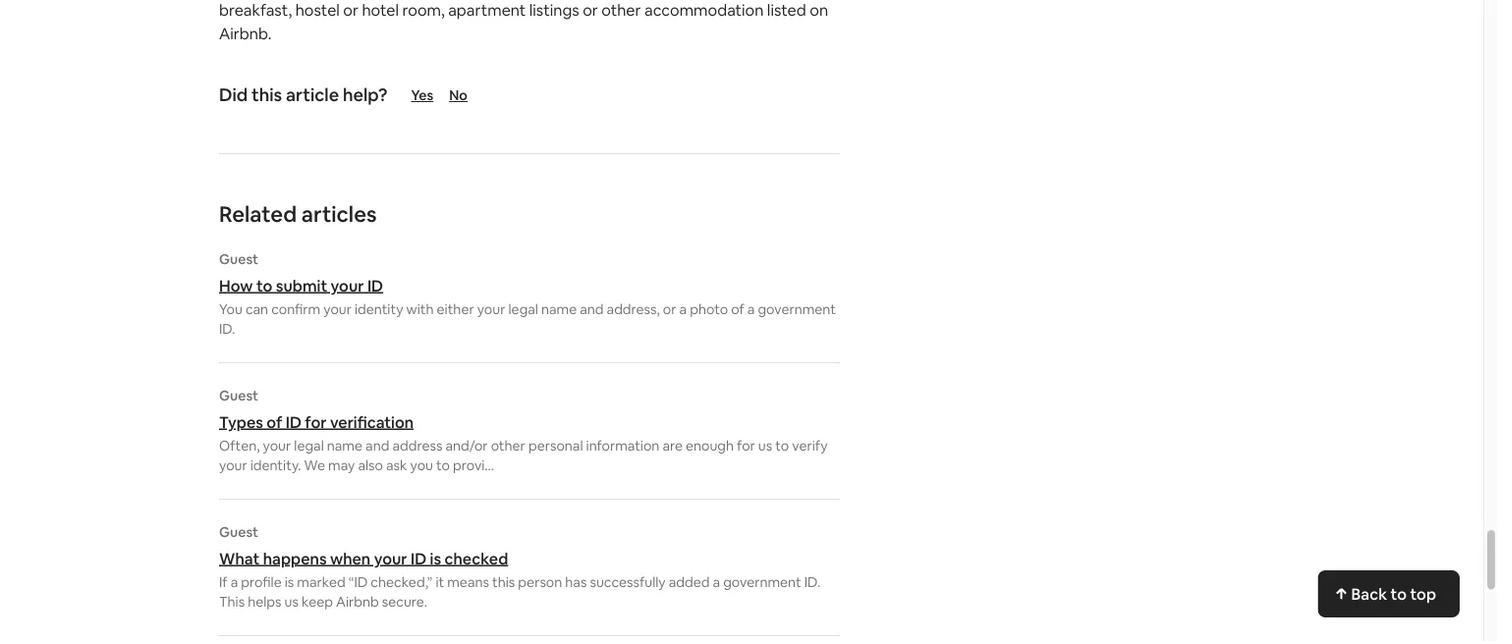 Task type: locate. For each thing, give the bounding box(es) containing it.
guest inside the guest what happens when your id is checked if a profile is marked "id checked," it means this person has successfully added a government id. this helps us keep airbnb secure.
[[219, 524, 258, 541]]

may
[[328, 457, 355, 475]]

1 vertical spatial legal
[[294, 437, 324, 455]]

to
[[256, 276, 273, 296], [776, 437, 789, 455], [436, 457, 450, 475], [1391, 584, 1407, 604]]

legal up we
[[294, 437, 324, 455]]

0 vertical spatial name
[[541, 301, 577, 318]]

us left keep
[[285, 594, 299, 611]]

1 horizontal spatial id
[[367, 276, 383, 296]]

government right photo
[[758, 301, 836, 318]]

1 guest from the top
[[219, 251, 258, 268]]

and up also
[[366, 437, 390, 455]]

id
[[367, 276, 383, 296], [286, 412, 302, 432], [411, 549, 427, 569]]

identity.
[[250, 457, 301, 475]]

name up may in the bottom of the page
[[327, 437, 363, 455]]

id up identity.
[[286, 412, 302, 432]]

1 vertical spatial id
[[286, 412, 302, 432]]

can
[[246, 301, 268, 318]]

0 horizontal spatial and
[[366, 437, 390, 455]]

1 horizontal spatial of
[[731, 301, 745, 318]]

0 vertical spatial id.
[[219, 320, 235, 338]]

this
[[252, 84, 282, 107], [492, 574, 515, 592]]

if
[[219, 574, 228, 592]]

2 vertical spatial id
[[411, 549, 427, 569]]

2 horizontal spatial id
[[411, 549, 427, 569]]

you
[[219, 301, 243, 318]]

guest inside guest how to submit your id you can confirm your identity with either your legal name and address, or a photo of a government id.
[[219, 251, 258, 268]]

successfully
[[590, 574, 666, 592]]

id. inside the guest what happens when your id is checked if a profile is marked "id checked," it means this person has successfully added a government id. this helps us keep airbnb secure.
[[805, 574, 821, 592]]

added
[[669, 574, 710, 592]]

to inside guest how to submit your id you can confirm your identity with either your legal name and address, or a photo of a government id.
[[256, 276, 273, 296]]

what happens when your id is checked link
[[219, 549, 840, 569]]

it
[[436, 574, 444, 592]]

to up can
[[256, 276, 273, 296]]

id.
[[219, 320, 235, 338], [805, 574, 821, 592]]

person
[[518, 574, 562, 592]]

types
[[219, 412, 263, 432]]

1 horizontal spatial and
[[580, 301, 604, 318]]

this right did
[[252, 84, 282, 107]]

1 horizontal spatial this
[[492, 574, 515, 592]]

3 guest from the top
[[219, 524, 258, 541]]

0 horizontal spatial for
[[305, 412, 327, 432]]

0 horizontal spatial name
[[327, 437, 363, 455]]

of right types
[[267, 412, 282, 432]]

1 vertical spatial of
[[267, 412, 282, 432]]

0 vertical spatial and
[[580, 301, 604, 318]]

government for what happens when your id is checked
[[723, 574, 802, 592]]

verify
[[792, 437, 828, 455]]

0 horizontal spatial legal
[[294, 437, 324, 455]]

provi…
[[453, 457, 494, 475]]

guest inside guest types of id for verification often, your legal name and address and/or other personal information are enough for us to verify your identity. we may also ask you to provi…
[[219, 387, 258, 405]]

no button
[[449, 86, 506, 104]]

0 vertical spatial government
[[758, 301, 836, 318]]

guest types of id for verification often, your legal name and address and/or other personal information are enough for us to verify your identity. we may also ask you to provi…
[[219, 387, 828, 475]]

for
[[305, 412, 327, 432], [737, 437, 756, 455]]

or
[[663, 301, 677, 318]]

and inside guest types of id for verification often, your legal name and address and/or other personal information are enough for us to verify your identity. we may also ask you to provi…
[[366, 437, 390, 455]]

name down how to submit your id link
[[541, 301, 577, 318]]

address
[[393, 437, 443, 455]]

of
[[731, 301, 745, 318], [267, 412, 282, 432]]

1 vertical spatial us
[[285, 594, 299, 611]]

is up it
[[430, 549, 441, 569]]

back to top
[[1352, 584, 1437, 604]]

your up identity.
[[263, 437, 291, 455]]

help?
[[343, 84, 388, 107]]

1 vertical spatial name
[[327, 437, 363, 455]]

name
[[541, 301, 577, 318], [327, 437, 363, 455]]

legal
[[509, 301, 538, 318], [294, 437, 324, 455]]

0 vertical spatial for
[[305, 412, 327, 432]]

us
[[759, 437, 773, 455], [285, 594, 299, 611]]

guest up types
[[219, 387, 258, 405]]

guest for how
[[219, 251, 258, 268]]

0 vertical spatial is
[[430, 549, 441, 569]]

0 vertical spatial of
[[731, 301, 745, 318]]

1 horizontal spatial us
[[759, 437, 773, 455]]

related articles
[[219, 200, 377, 228]]

id inside guest how to submit your id you can confirm your identity with either your legal name and address, or a photo of a government id.
[[367, 276, 383, 296]]

1 vertical spatial is
[[285, 574, 294, 592]]

did this article help?
[[219, 84, 388, 107]]

and
[[580, 301, 604, 318], [366, 437, 390, 455]]

for up we
[[305, 412, 327, 432]]

1 vertical spatial id.
[[805, 574, 821, 592]]

legal down how to submit your id link
[[509, 301, 538, 318]]

1 horizontal spatial for
[[737, 437, 756, 455]]

name inside guest types of id for verification often, your legal name and address and/or other personal information are enough for us to verify your identity. we may also ask you to provi…
[[327, 437, 363, 455]]

personal
[[529, 437, 583, 455]]

profile
[[241, 574, 282, 592]]

1 horizontal spatial is
[[430, 549, 441, 569]]

of right photo
[[731, 301, 745, 318]]

government
[[758, 301, 836, 318], [723, 574, 802, 592]]

1 horizontal spatial name
[[541, 301, 577, 318]]

0 horizontal spatial id.
[[219, 320, 235, 338]]

guest
[[219, 251, 258, 268], [219, 387, 258, 405], [219, 524, 258, 541]]

guest for types
[[219, 387, 258, 405]]

2 vertical spatial guest
[[219, 524, 258, 541]]

your left identity
[[324, 301, 352, 318]]

1 vertical spatial this
[[492, 574, 515, 592]]

0 vertical spatial legal
[[509, 301, 538, 318]]

2 guest from the top
[[219, 387, 258, 405]]

your up checked," at the left bottom of page
[[374, 549, 407, 569]]

1 vertical spatial guest
[[219, 387, 258, 405]]

government inside the guest what happens when your id is checked if a profile is marked "id checked," it means this person has successfully added a government id. this helps us keep airbnb secure.
[[723, 574, 802, 592]]

0 horizontal spatial us
[[285, 594, 299, 611]]

is
[[430, 549, 441, 569], [285, 574, 294, 592]]

id up checked," at the left bottom of page
[[411, 549, 427, 569]]

0 vertical spatial us
[[759, 437, 773, 455]]

guest up 'what'
[[219, 524, 258, 541]]

submit
[[276, 276, 327, 296]]

how to submit your id element
[[219, 251, 840, 339]]

how
[[219, 276, 253, 296]]

name inside guest how to submit your id you can confirm your identity with either your legal name and address, or a photo of a government id.
[[541, 301, 577, 318]]

to left top at the right
[[1391, 584, 1407, 604]]

no
[[449, 86, 468, 104]]

1 horizontal spatial id.
[[805, 574, 821, 592]]

what happens when your id is checked element
[[219, 524, 840, 612]]

id up identity
[[367, 276, 383, 296]]

related
[[219, 200, 297, 228]]

airbnb
[[336, 594, 379, 611]]

your down often,
[[219, 457, 247, 475]]

0 horizontal spatial of
[[267, 412, 282, 432]]

id inside the guest what happens when your id is checked if a profile is marked "id checked," it means this person has successfully added a government id. this helps us keep airbnb secure.
[[411, 549, 427, 569]]

this down what happens when your id is checked link
[[492, 574, 515, 592]]

0 vertical spatial guest
[[219, 251, 258, 268]]

0 vertical spatial id
[[367, 276, 383, 296]]

us inside guest types of id for verification often, your legal name and address and/or other personal information are enough for us to verify your identity. we may also ask you to provi…
[[759, 437, 773, 455]]

when
[[330, 549, 371, 569]]

a
[[680, 301, 687, 318], [748, 301, 755, 318], [231, 574, 238, 592], [713, 574, 720, 592]]

us left verify
[[759, 437, 773, 455]]

guest up how
[[219, 251, 258, 268]]

for right enough at the bottom
[[737, 437, 756, 455]]

id. inside guest how to submit your id you can confirm your identity with either your legal name and address, or a photo of a government id.
[[219, 320, 235, 338]]

1 vertical spatial and
[[366, 437, 390, 455]]

what
[[219, 549, 260, 569]]

government right added
[[723, 574, 802, 592]]

top
[[1411, 584, 1437, 604]]

1 horizontal spatial legal
[[509, 301, 538, 318]]

helps
[[248, 594, 282, 611]]

government inside guest how to submit your id you can confirm your identity with either your legal name and address, or a photo of a government id.
[[758, 301, 836, 318]]

keep
[[302, 594, 333, 611]]

1 vertical spatial government
[[723, 574, 802, 592]]

is down happens
[[285, 574, 294, 592]]

your
[[331, 276, 364, 296], [324, 301, 352, 318], [477, 301, 506, 318], [263, 437, 291, 455], [219, 457, 247, 475], [374, 549, 407, 569]]

0 horizontal spatial this
[[252, 84, 282, 107]]

legal inside guest types of id for verification often, your legal name and address and/or other personal information are enough for us to verify your identity. we may also ask you to provi…
[[294, 437, 324, 455]]

0 horizontal spatial id
[[286, 412, 302, 432]]

your right either
[[477, 301, 506, 318]]

and left address,
[[580, 301, 604, 318]]

yes button
[[411, 86, 434, 104]]



Task type: describe. For each thing, give the bounding box(es) containing it.
guest for what
[[219, 524, 258, 541]]

checked
[[445, 549, 508, 569]]

articles
[[302, 200, 377, 228]]

id for when
[[411, 549, 427, 569]]

and/or
[[446, 437, 488, 455]]

id. for can
[[219, 320, 235, 338]]

yes
[[411, 86, 434, 104]]

0 horizontal spatial is
[[285, 574, 294, 592]]

us inside the guest what happens when your id is checked if a profile is marked "id checked," it means this person has successfully added a government id. this helps us keep airbnb secure.
[[285, 594, 299, 611]]

types of id for verification link
[[219, 412, 840, 432]]

of inside guest types of id for verification often, your legal name and address and/or other personal information are enough for us to verify your identity. we may also ask you to provi…
[[267, 412, 282, 432]]

id for submit
[[367, 276, 383, 296]]

address,
[[607, 301, 660, 318]]

means
[[447, 574, 489, 592]]

and inside guest how to submit your id you can confirm your identity with either your legal name and address, or a photo of a government id.
[[580, 301, 604, 318]]

confirm
[[271, 301, 321, 318]]

a right added
[[713, 574, 720, 592]]

guest how to submit your id you can confirm your identity with either your legal name and address, or a photo of a government id.
[[219, 251, 836, 338]]

you
[[410, 457, 433, 475]]

back to top button
[[1318, 571, 1460, 618]]

has
[[565, 574, 587, 592]]

ask
[[386, 457, 407, 475]]

article
[[286, 84, 339, 107]]

id inside guest types of id for verification often, your legal name and address and/or other personal information are enough for us to verify your identity. we may also ask you to provi…
[[286, 412, 302, 432]]

also
[[358, 457, 383, 475]]

"id
[[349, 574, 368, 592]]

0 vertical spatial this
[[252, 84, 282, 107]]

guest what happens when your id is checked if a profile is marked "id checked," it means this person has successfully added a government id. this helps us keep airbnb secure.
[[219, 524, 821, 611]]

we
[[304, 457, 325, 475]]

either
[[437, 301, 474, 318]]

a right 'if'
[[231, 574, 238, 592]]

identity
[[355, 301, 403, 318]]

legal inside guest how to submit your id you can confirm your identity with either your legal name and address, or a photo of a government id.
[[509, 301, 538, 318]]

types of id for verification element
[[219, 387, 840, 476]]

back
[[1352, 584, 1388, 604]]

secure.
[[382, 594, 428, 611]]

information
[[586, 437, 660, 455]]

government for how to submit your id
[[758, 301, 836, 318]]

to right you
[[436, 457, 450, 475]]

a right or
[[680, 301, 687, 318]]

did
[[219, 84, 248, 107]]

to inside button
[[1391, 584, 1407, 604]]

enough
[[686, 437, 734, 455]]

this
[[219, 594, 245, 611]]

often,
[[219, 437, 260, 455]]

your up identity
[[331, 276, 364, 296]]

with
[[406, 301, 434, 318]]

how to submit your id link
[[219, 276, 840, 296]]

other
[[491, 437, 526, 455]]

marked
[[297, 574, 346, 592]]

photo
[[690, 301, 728, 318]]

a right photo
[[748, 301, 755, 318]]

are
[[663, 437, 683, 455]]

checked,"
[[371, 574, 433, 592]]

of inside guest how to submit your id you can confirm your identity with either your legal name and address, or a photo of a government id.
[[731, 301, 745, 318]]

your inside the guest what happens when your id is checked if a profile is marked "id checked," it means this person has successfully added a government id. this helps us keep airbnb secure.
[[374, 549, 407, 569]]

to left verify
[[776, 437, 789, 455]]

happens
[[263, 549, 327, 569]]

1 vertical spatial for
[[737, 437, 756, 455]]

this inside the guest what happens when your id is checked if a profile is marked "id checked," it means this person has successfully added a government id. this helps us keep airbnb secure.
[[492, 574, 515, 592]]

verification
[[330, 412, 414, 432]]

id. for checked
[[805, 574, 821, 592]]



Task type: vqa. For each thing, say whether or not it's contained in the screenshot.
THE HAPPENS at left
yes



